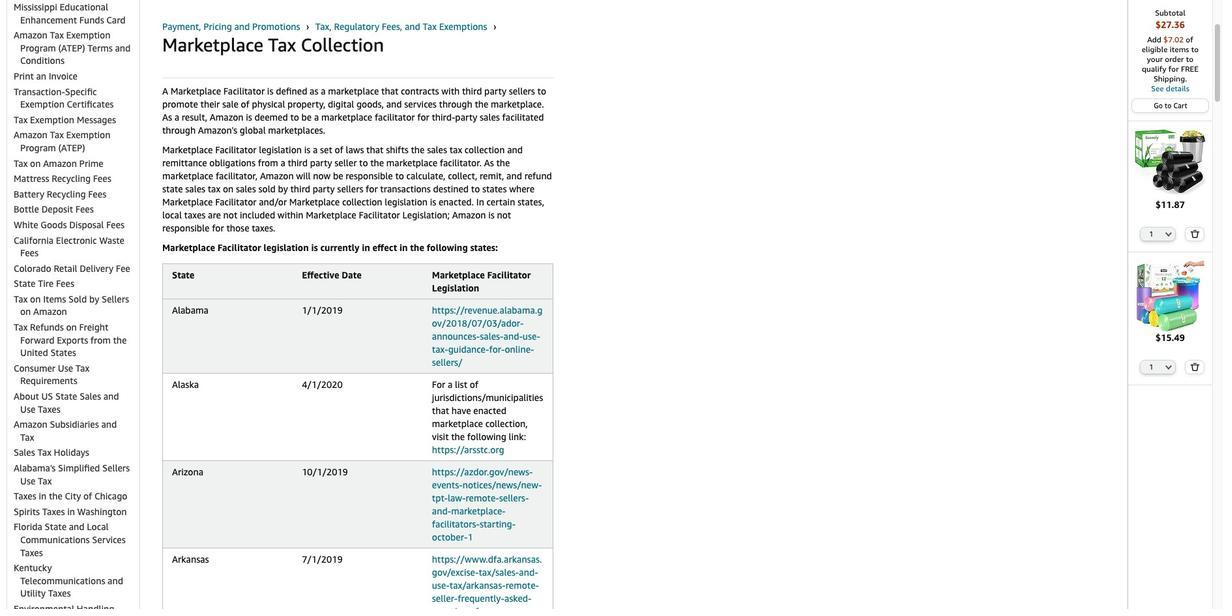 Task type: vqa. For each thing, say whether or not it's contained in the screenshot.
second Camera, from the right
no



Task type: describe. For each thing, give the bounding box(es) containing it.
tax up alabama's
[[37, 447, 51, 458]]

2 program from the top
[[20, 142, 56, 153]]

marketplace up taxes
[[162, 196, 213, 207]]

united
[[20, 347, 48, 358]]

sales up facilitator.
[[427, 144, 447, 155]]

as inside marketplace facilitator legislation is a set of laws that shifts the sales tax collection          and remittance obligations from a third party seller to the marketplace facilitator.          as the marketplace facilitator, amazon will now be responsible to calculate, collect,          remit, and refund state sales tax on sales sold by third party sellers for transactions          destined to states where marketplace facilitator and/or marketplace collection legislation          is enacted. in certain states, local taxes are not included within marketplace facilitator          legislation; amazon is not responsible for those taxes.
[[484, 157, 494, 168]]

marketplace down digital at the top left of page
[[322, 112, 373, 123]]

your
[[1148, 54, 1164, 64]]

https://revenue.alabama.g ov/2018/07/03/ador- announces-sales-and-use- tax-guidance-for-online- sellers/
[[432, 305, 543, 368]]

mississippi educational enhancement funds card link
[[14, 1, 126, 25]]

1.2 gallon/330pcs strong trash bags colorful clear garbage bags by teivio, bathroom trash can bin liners, small plastic bags for home office kitchen, multicolor image
[[1135, 260, 1207, 331]]

and down spirits taxes in washington link
[[69, 521, 85, 532]]

marketplace tax collection
[[162, 34, 384, 55]]

taxes down us
[[38, 403, 61, 415]]

will
[[296, 170, 311, 181]]

telecommunications
[[20, 575, 105, 586]]

california
[[14, 234, 54, 246]]

sold
[[68, 293, 87, 304]]

promotions
[[252, 21, 300, 32]]

enacted
[[474, 405, 507, 416]]

0 horizontal spatial through
[[162, 125, 196, 136]]

tax on items sold by sellers on amazon link
[[14, 293, 129, 317]]

on up mattress
[[30, 158, 41, 169]]

states:
[[470, 242, 498, 253]]

to up 'in'
[[471, 183, 480, 194]]

simplified
[[58, 462, 100, 473]]

1 program from the top
[[20, 42, 56, 53]]

destined
[[433, 183, 469, 194]]

taxes down taxes in the city of chicago link
[[42, 506, 65, 517]]

4/1/2020
[[302, 379, 343, 390]]

10/1/2019
[[302, 466, 348, 477]]

currently
[[320, 242, 360, 253]]

and up where
[[507, 170, 522, 181]]

kentucky telecommunications and utility taxes link
[[14, 562, 123, 599]]

https://www.dfa.arkansas. gov/excise-tax/sales-and- use-tax/arkansas-remote- seller-frequently-asked- questions-faqs link
[[432, 554, 542, 609]]

to right order
[[1187, 54, 1194, 64]]

states
[[483, 183, 507, 194]]

of inside the a marketplace facilitator is defined as a marketplace that contracts with third party          sellers to promote their sale of physical property, digital goods, and services through          the marketplace. as a result, amazon is deemed to be a marketplace facilitator for          third-party sales facilitated through amazon's global marketplaces.
[[241, 98, 250, 110]]

to right items
[[1192, 44, 1200, 54]]

tax up sales tax holidays link
[[20, 432, 34, 443]]

party down now
[[313, 183, 335, 194]]

0 vertical spatial collection
[[465, 144, 505, 155]]

1 for $11.87
[[1150, 229, 1154, 238]]

certificates
[[67, 99, 114, 110]]

state tire fees link
[[14, 278, 74, 289]]

marketplace up digital at the top left of page
[[328, 85, 379, 97]]

items
[[43, 293, 66, 304]]

chicago
[[95, 491, 127, 502]]

1/1/2019
[[302, 305, 343, 316]]

tax down tax exemption messages link
[[50, 129, 64, 140]]

facilitator inside the a marketplace facilitator is defined as a marketplace that contracts with third party          sellers to promote their sale of physical property, digital goods, and services through          the marketplace. as a result, amazon is deemed to be a marketplace facilitator for          third-party sales facilitated through amazon's global marketplaces.
[[224, 85, 265, 97]]

qualify
[[1143, 64, 1167, 74]]

asked-
[[505, 593, 532, 604]]

promote
[[162, 98, 198, 110]]

0 horizontal spatial tax
[[208, 183, 221, 194]]

is up legislation;
[[430, 196, 437, 207]]

0 horizontal spatial collection
[[342, 196, 383, 207]]

remit,
[[480, 170, 504, 181]]

from inside marketplace facilitator legislation is a set of laws that shifts the sales tax collection          and remittance obligations from a third party seller to the marketplace facilitator.          as the marketplace facilitator, amazon will now be responsible to calculate, collect,          remit, and refund state sales tax on sales sold by third party sellers for transactions          destined to states where marketplace facilitator and/or marketplace collection legislation          is enacted. in certain states, local taxes are not included within marketplace facilitator          legislation; amazon is not responsible for those taxes.
[[258, 157, 278, 168]]

https://arsstc.org
[[432, 444, 505, 455]]

tax exemption messages link
[[14, 114, 116, 125]]

a down promote
[[175, 112, 179, 123]]

1 not from the left
[[223, 209, 238, 220]]

mattress recycling fees link
[[14, 173, 111, 184]]

subtotal $27.36
[[1156, 8, 1186, 30]]

their
[[201, 98, 220, 110]]

amazon up sold
[[260, 170, 294, 181]]

of inside mississippi educational enhancement funds card amazon tax exemption program (atep) terms and conditions print an invoice transaction-specific exemption certificates tax exemption messages amazon tax exemption program (atep) tax on amazon prime mattress recycling fees battery recycling fees bottle deposit fees white goods disposal fees california electronic waste fees colorado retail delivery fee state tire fees tax on items sold by sellers on amazon tax refunds on freight forward exports from the united states consumer use tax requirements about us state sales and use taxes amazon subsidiaries and tax sales tax holidays alabama's simplified sellers use tax taxes in the city of chicago spirits taxes in washington florida state and local communications services taxes kentucky telecommunications and utility taxes
[[83, 491, 92, 502]]

state up the communications
[[45, 521, 67, 532]]

payment, pricing and promotions link
[[162, 21, 303, 32]]

the right effect
[[410, 242, 425, 253]]

1 vertical spatial third
[[288, 157, 308, 168]]

marketplace down pricing
[[162, 34, 263, 55]]

0 vertical spatial use
[[58, 363, 73, 374]]

card
[[107, 14, 126, 25]]

amazon tax exemption program (atep) link
[[14, 129, 111, 153]]

and right fees,
[[405, 21, 421, 32]]

third-
[[432, 112, 455, 123]]

for a list of jurisdictions/municipalities that have enacted marketplace collection, visit the following link: https://arsstc.org
[[432, 379, 543, 455]]

kentucky
[[14, 562, 52, 573]]

for down are
[[212, 222, 224, 233]]

remittance
[[162, 157, 207, 168]]

arizona
[[172, 466, 204, 477]]

global
[[240, 125, 266, 136]]

services
[[405, 98, 437, 110]]

city
[[65, 491, 81, 502]]

party up now
[[310, 157, 332, 168]]

add
[[1148, 35, 1162, 44]]

amazon down enhancement
[[14, 29, 47, 41]]

california electronic waste fees link
[[14, 234, 125, 258]]

marketplace up calculate,
[[387, 157, 438, 168]]

facilitator up effect
[[359, 209, 400, 220]]

marketplace up marketplace facilitator legislation is currently in effect in the following states:
[[306, 209, 357, 220]]

that inside for a list of jurisdictions/municipalities that have enacted marketplace collection, visit the following link: https://arsstc.org
[[432, 405, 449, 416]]

laws
[[346, 144, 364, 155]]

local
[[87, 521, 109, 532]]

7/1/2019
[[302, 554, 343, 565]]

amazon down 'in'
[[452, 209, 486, 220]]

amazon down about
[[14, 419, 47, 430]]

sales right state
[[185, 183, 206, 194]]

a inside for a list of jurisdictions/municipalities that have enacted marketplace collection, visit the following link: https://arsstc.org
[[448, 379, 453, 390]]

0 vertical spatial recycling
[[52, 173, 91, 184]]

questions-
[[432, 606, 476, 609]]

1 horizontal spatial tax
[[450, 144, 463, 155]]

goods
[[41, 219, 67, 230]]

to up transactions
[[395, 170, 404, 181]]

delete image for $15.49
[[1191, 363, 1200, 371]]

and- inside https://www.dfa.arkansas. gov/excise-tax/sales-and- use-tax/arkansas-remote- seller-frequently-asked- questions-faqs
[[519, 567, 538, 578]]

have
[[452, 405, 471, 416]]

for left transactions
[[366, 183, 378, 194]]

sales inside the a marketplace facilitator is defined as a marketplace that contracts with third party          sellers to promote their sale of physical property, digital goods, and services through          the marketplace. as a result, amazon is deemed to be a marketplace facilitator for          third-party sales facilitated through amazon's global marketplaces.
[[480, 112, 500, 123]]

tpt-
[[432, 492, 448, 503]]

payment,
[[162, 21, 201, 32]]

collection,
[[486, 418, 528, 429]]

and down services
[[108, 575, 123, 586]]

see details link
[[1135, 83, 1207, 93]]

0 vertical spatial sellers
[[102, 293, 129, 304]]

party up 'marketplace.'
[[485, 85, 507, 97]]

$11.87
[[1156, 199, 1186, 210]]

exemption down 'funds'
[[66, 29, 111, 41]]

the right exports
[[113, 334, 127, 345]]

marketplace inside for a list of jurisdictions/municipalities that have enacted marketplace collection, visit the following link: https://arsstc.org
[[432, 418, 483, 429]]

seller
[[335, 157, 357, 168]]

1 vertical spatial sellers
[[102, 462, 130, 473]]

1 horizontal spatial sales
[[80, 391, 101, 402]]

details
[[1167, 83, 1190, 93]]

tax down 'state tire fees' link
[[14, 293, 28, 304]]

marketplace up "remittance"
[[162, 144, 213, 155]]

https://www.dfa.arkansas. gov/excise-tax/sales-and- use-tax/arkansas-remote- seller-frequently-asked- questions-faqs
[[432, 554, 542, 609]]

amazon subsidiaries and tax link
[[14, 419, 117, 443]]

notices/news/new-
[[463, 479, 542, 490]]

the left city
[[49, 491, 63, 502]]

and- inside https://revenue.alabama.g ov/2018/07/03/ador- announces-sales-and-use- tax-guidance-for-online- sellers/
[[504, 331, 523, 342]]

1 › from the left
[[306, 21, 309, 32]]

requirements
[[20, 375, 77, 386]]

tax down alabama's
[[38, 475, 52, 486]]

amazon up mattress recycling fees link
[[43, 158, 77, 169]]

exemptions
[[439, 21, 488, 32]]

in left effect
[[362, 242, 370, 253]]

link:
[[509, 431, 526, 442]]

a right as in the top left of the page
[[321, 85, 326, 97]]

state inside marketplace tax collection article
[[172, 269, 195, 280]]

on up exports
[[66, 322, 77, 333]]

sale
[[222, 98, 239, 110]]

gov/excise-
[[432, 567, 479, 578]]

0 vertical spatial through
[[439, 98, 473, 110]]

use- inside https://revenue.alabama.g ov/2018/07/03/ador- announces-sales-and-use- tax-guidance-for-online- sellers/
[[523, 331, 541, 342]]

legislation for in
[[264, 242, 309, 253]]

calculate,
[[407, 170, 446, 181]]

of inside for a list of jurisdictions/municipalities that have enacted marketplace collection, visit the following link: https://arsstc.org
[[470, 379, 479, 390]]

disposal
[[69, 219, 104, 230]]

legislation for set
[[259, 144, 302, 155]]

the up remit,
[[497, 157, 510, 168]]

is up global
[[246, 112, 252, 123]]

sellers inside marketplace facilitator legislation is a set of laws that shifts the sales tax collection          and remittance obligations from a third party seller to the marketplace facilitator.          as the marketplace facilitator, amazon will now be responsible to calculate, collect,          remit, and refund state sales tax on sales sold by third party sellers for transactions          destined to states where marketplace facilitator and/or marketplace collection legislation          is enacted. in certain states, local taxes are not included within marketplace facilitator          legislation; amazon is not responsible for those taxes.
[[337, 183, 364, 194]]

go to cart link
[[1133, 99, 1209, 112]]

of inside "of eligible items to your order to qualify for free shipping."
[[1187, 35, 1194, 44]]

1 vertical spatial recycling
[[47, 188, 86, 199]]

$27.36
[[1156, 19, 1186, 30]]

and right subsidiaries
[[101, 419, 117, 430]]

1 vertical spatial use
[[20, 403, 35, 415]]

the right shifts
[[411, 144, 425, 155]]

marketplace facilitator legislation is currently in effect in the following states:
[[162, 242, 498, 253]]

tax/arkansas-
[[450, 580, 506, 591]]

us
[[41, 391, 53, 402]]

is up physical
[[267, 85, 274, 97]]

and right terms
[[115, 42, 131, 53]]

sales down facilitator,
[[236, 183, 256, 194]]

the inside for a list of jurisdictions/municipalities that have enacted marketplace collection, visit the following link: https://arsstc.org
[[451, 431, 465, 442]]

included
[[240, 209, 275, 220]]

marketplace down now
[[289, 196, 340, 207]]

for
[[432, 379, 446, 390]]

tax up forward
[[14, 322, 28, 333]]

facilitator up are
[[215, 196, 257, 207]]

bottle
[[14, 204, 39, 215]]

prime
[[79, 158, 103, 169]]

a left set
[[313, 144, 318, 155]]

transaction-
[[14, 86, 65, 97]]

funds
[[79, 14, 104, 25]]

remote- inside https://azdor.gov/news- events-notices/news/new- tpt-law-remote-sellers- and-marketplace- facilitators-starting- october-1
[[466, 492, 499, 503]]

tax up mattress
[[14, 158, 28, 169]]

marketplace down taxes
[[162, 242, 215, 253]]

a down the property,
[[314, 112, 319, 123]]

for inside the a marketplace facilitator is defined as a marketplace that contracts with third party          sellers to promote their sale of physical property, digital goods, and services through          the marketplace. as a result, amazon is deemed to be a marketplace facilitator for          third-party sales facilitated through amazon's global marketplaces.
[[418, 112, 430, 123]]

forward
[[20, 334, 54, 345]]

state
[[162, 183, 183, 194]]

on up refunds
[[20, 306, 31, 317]]

tax down enhancement
[[50, 29, 64, 41]]

on down 'state tire fees' link
[[30, 293, 41, 304]]

to down laws
[[359, 157, 368, 168]]



Task type: locate. For each thing, give the bounding box(es) containing it.
1 horizontal spatial by
[[278, 183, 288, 194]]

0 vertical spatial dropdown image
[[1166, 231, 1173, 237]]

legislation
[[259, 144, 302, 155], [385, 196, 428, 207], [264, 242, 309, 253]]

0 vertical spatial as
[[162, 112, 172, 123]]

terms
[[88, 42, 113, 53]]

exemption
[[66, 29, 111, 41], [20, 99, 65, 110], [30, 114, 74, 125], [66, 129, 111, 140]]

cart
[[1174, 101, 1188, 110]]

go to cart
[[1155, 101, 1188, 110]]

from down 'freight'
[[91, 334, 111, 345]]

third up "will" at the top left of the page
[[288, 157, 308, 168]]

https://www.dfa.arkansas.
[[432, 554, 542, 565]]

third right with
[[462, 85, 482, 97]]

tax left exemptions
[[423, 21, 437, 32]]

florida
[[14, 521, 42, 532]]

0 vertical spatial from
[[258, 157, 278, 168]]

1 horizontal spatial sellers
[[509, 85, 535, 97]]

guidance-
[[449, 344, 489, 355]]

1 dropdown image from the top
[[1166, 231, 1173, 237]]

and/or
[[259, 196, 287, 207]]

1 horizontal spatial through
[[439, 98, 473, 110]]

the inside the a marketplace facilitator is defined as a marketplace that contracts with third party          sellers to promote their sale of physical property, digital goods, and services through          the marketplace. as a result, amazon is deemed to be a marketplace facilitator for          third-party sales facilitated through amazon's global marketplaces.
[[475, 98, 489, 110]]

consumer use tax requirements link
[[14, 363, 89, 386]]

spirits
[[14, 506, 40, 517]]

that for and
[[382, 85, 399, 97]]

facilitator.
[[440, 157, 482, 168]]

that inside marketplace facilitator legislation is a set of laws that shifts the sales tax collection          and remittance obligations from a third party seller to the marketplace facilitator.          as the marketplace facilitator, amazon will now be responsible to calculate, collect,          remit, and refund state sales tax on sales sold by third party sellers for transactions          destined to states where marketplace facilitator and/or marketplace collection legislation          is enacted. in certain states, local taxes are not included within marketplace facilitator          legislation; amazon is not responsible for those taxes.
[[367, 144, 384, 155]]

1 vertical spatial delete image
[[1191, 363, 1200, 371]]

and- inside https://azdor.gov/news- events-notices/news/new- tpt-law-remote-sellers- and-marketplace- facilitators-starting- october-1
[[432, 505, 451, 517]]

as inside the a marketplace facilitator is defined as a marketplace that contracts with third party          sellers to promote their sale of physical property, digital goods, and services through          the marketplace. as a result, amazon is deemed to be a marketplace facilitator for          third-party sales facilitated through amazon's global marketplaces.
[[162, 112, 172, 123]]

to up 'marketplace.'
[[538, 85, 547, 97]]

0 vertical spatial delete image
[[1191, 229, 1200, 238]]

within
[[278, 209, 304, 220]]

0 vertical spatial (atep)
[[58, 42, 85, 53]]

1 vertical spatial from
[[91, 334, 111, 345]]

facilitator down those
[[218, 242, 261, 253]]

0 vertical spatial sales
[[80, 391, 101, 402]]

visit
[[432, 431, 449, 442]]

0 horizontal spatial be
[[302, 112, 312, 123]]

0 vertical spatial program
[[20, 42, 56, 53]]

program up conditions at left top
[[20, 42, 56, 53]]

facilitator up obligations
[[215, 144, 257, 155]]

following left the states:
[[427, 242, 468, 253]]

colorado retail delivery fee link
[[14, 263, 130, 274]]

1 horizontal spatial ›
[[494, 21, 497, 32]]

sales-
[[480, 331, 504, 342]]

1 horizontal spatial responsible
[[346, 170, 393, 181]]

alaska
[[172, 379, 199, 390]]

by inside mississippi educational enhancement funds card amazon tax exemption program (atep) terms and conditions print an invoice transaction-specific exemption certificates tax exemption messages amazon tax exemption program (atep) tax on amazon prime mattress recycling fees battery recycling fees bottle deposit fees white goods disposal fees california electronic waste fees colorado retail delivery fee state tire fees tax on items sold by sellers on amazon tax refunds on freight forward exports from the united states consumer use tax requirements about us state sales and use taxes amazon subsidiaries and tax sales tax holidays alabama's simplified sellers use tax taxes in the city of chicago spirits taxes in washington florida state and local communications services taxes kentucky telecommunications and utility taxes
[[89, 293, 99, 304]]

(atep) up tax on amazon prime link
[[58, 142, 85, 153]]

dropdown image for $11.87
[[1166, 231, 1173, 237]]

announces-
[[432, 331, 480, 342]]

marketplace inside marketplace facilitator legislation
[[432, 269, 485, 280]]

law-
[[448, 492, 466, 503]]

deposit
[[41, 204, 73, 215]]

utility
[[20, 588, 46, 599]]

bottle deposit fees link
[[14, 204, 94, 215]]

1 vertical spatial as
[[484, 157, 494, 168]]

about us state sales and use taxes link
[[14, 391, 119, 415]]

delete image for $11.87
[[1191, 229, 1200, 238]]

sellers inside the a marketplace facilitator is defined as a marketplace that contracts with third party          sellers to promote their sale of physical property, digital goods, and services through          the marketplace. as a result, amazon is deemed to be a marketplace facilitator for          third-party sales facilitated through amazon's global marketplaces.
[[509, 85, 535, 97]]

not up those
[[223, 209, 238, 220]]

as down promote
[[162, 112, 172, 123]]

tax up facilitator.
[[450, 144, 463, 155]]

collection up remit,
[[465, 144, 505, 155]]

2 vertical spatial and-
[[519, 567, 538, 578]]

is down certain
[[489, 209, 495, 220]]

use- up seller-
[[432, 580, 450, 591]]

amazon down tax exemption messages link
[[14, 129, 47, 140]]

0 horizontal spatial remote-
[[466, 492, 499, 503]]

1 vertical spatial collection
[[342, 196, 383, 207]]

1 vertical spatial following
[[468, 431, 507, 442]]

0 vertical spatial remote-
[[466, 492, 499, 503]]

refund
[[525, 170, 552, 181]]

0 horizontal spatial by
[[89, 293, 99, 304]]

sales tax holidays link
[[14, 447, 89, 458]]

arkansas
[[172, 554, 209, 565]]

freight
[[79, 322, 109, 333]]

sellers
[[509, 85, 535, 97], [337, 183, 364, 194]]

not
[[223, 209, 238, 220], [497, 209, 511, 220]]

sales up subsidiaries
[[80, 391, 101, 402]]

see
[[1152, 83, 1165, 93]]

https://arsstc.org link
[[432, 444, 505, 455]]

where
[[509, 183, 535, 194]]

party
[[485, 85, 507, 97], [455, 112, 478, 123], [310, 157, 332, 168], [313, 183, 335, 194]]

following inside for a list of jurisdictions/municipalities that have enacted marketplace collection, visit the following link: https://arsstc.org
[[468, 431, 507, 442]]

tax down states
[[75, 363, 89, 374]]

2 (atep) from the top
[[58, 142, 85, 153]]

set
[[320, 144, 332, 155]]

1 vertical spatial responsible
[[162, 222, 210, 233]]

and- down tpt-
[[432, 505, 451, 517]]

2 vertical spatial third
[[291, 183, 310, 194]]

in right effect
[[400, 242, 408, 253]]

sellers up chicago
[[102, 462, 130, 473]]

$7.02
[[1164, 35, 1184, 44]]

local
[[162, 209, 182, 220]]

in
[[477, 196, 484, 207]]

marketplace.
[[491, 98, 544, 110]]

tax down transaction-
[[14, 114, 28, 125]]

marketplace
[[162, 34, 263, 55], [171, 85, 221, 97], [162, 144, 213, 155], [162, 196, 213, 207], [289, 196, 340, 207], [306, 209, 357, 220], [162, 242, 215, 253], [432, 269, 485, 280]]

1 vertical spatial (atep)
[[58, 142, 85, 153]]

effective date
[[302, 269, 362, 280]]

0 vertical spatial 1
[[1150, 229, 1154, 238]]

0 horizontal spatial sellers
[[337, 183, 364, 194]]

through
[[439, 98, 473, 110], [162, 125, 196, 136]]

for inside "of eligible items to your order to qualify for free shipping."
[[1169, 64, 1180, 74]]

of right $7.02
[[1187, 35, 1194, 44]]

and right pricing
[[234, 21, 250, 32]]

waste
[[99, 234, 125, 246]]

the right 'seller'
[[371, 157, 384, 168]]

date
[[342, 269, 362, 280]]

› left tax,
[[306, 21, 309, 32]]

use
[[58, 363, 73, 374], [20, 403, 35, 415], [20, 475, 35, 486]]

1 vertical spatial sales
[[14, 447, 35, 458]]

legislation down marketplaces.
[[259, 144, 302, 155]]

1 for $15.49
[[1150, 363, 1154, 371]]

messages
[[77, 114, 116, 125]]

legislation down taxes. on the left of page
[[264, 242, 309, 253]]

through down with
[[439, 98, 473, 110]]

sellers down the "fee" on the left top of the page
[[102, 293, 129, 304]]

not down certain
[[497, 209, 511, 220]]

0 horizontal spatial sales
[[14, 447, 35, 458]]

from
[[258, 157, 278, 168], [91, 334, 111, 345]]

0 horizontal spatial responsible
[[162, 222, 210, 233]]

to up marketplaces.
[[290, 112, 299, 123]]

https://revenue.alabama.g
[[432, 305, 543, 316]]

1 horizontal spatial collection
[[465, 144, 505, 155]]

state up alabama
[[172, 269, 195, 280]]

1 vertical spatial legislation
[[385, 196, 428, 207]]

taxes down telecommunications
[[48, 588, 71, 599]]

third inside the a marketplace facilitator is defined as a marketplace that contracts with third party          sellers to promote their sale of physical property, digital goods, and services through          the marketplace. as a result, amazon is deemed to be a marketplace facilitator for          third-party sales facilitated through amazon's global marketplaces.
[[462, 85, 482, 97]]

faqs
[[476, 606, 493, 609]]

use- inside https://www.dfa.arkansas. gov/excise-tax/sales-and- use-tax/arkansas-remote- seller-frequently-asked- questions-faqs
[[432, 580, 450, 591]]

0 vertical spatial following
[[427, 242, 468, 253]]

collection
[[301, 34, 384, 55]]

amazon tax exemption program (atep) terms and conditions link
[[14, 29, 131, 66]]

1 vertical spatial and-
[[432, 505, 451, 517]]

dropdown image
[[1166, 231, 1173, 237], [1166, 365, 1173, 370]]

0 vertical spatial that
[[382, 85, 399, 97]]

1 vertical spatial through
[[162, 125, 196, 136]]

online-
[[505, 344, 534, 355]]

1 vertical spatial remote-
[[506, 580, 539, 591]]

by inside marketplace facilitator legislation is a set of laws that shifts the sales tax collection          and remittance obligations from a third party seller to the marketplace facilitator.          as the marketplace facilitator, amazon will now be responsible to calculate, collect,          remit, and refund state sales tax on sales sold by third party sellers for transactions          destined to states where marketplace facilitator and/or marketplace collection legislation          is enacted. in certain states, local taxes are not included within marketplace facilitator          legislation; amazon is not responsible for those taxes.
[[278, 183, 288, 194]]

consumer
[[14, 363, 55, 374]]

that inside the a marketplace facilitator is defined as a marketplace that contracts with third party          sellers to promote their sale of physical property, digital goods, and services through          the marketplace. as a result, amazon is deemed to be a marketplace facilitator for          third-party sales facilitated through amazon's global marketplaces.
[[382, 85, 399, 97]]

2 vertical spatial 1
[[468, 532, 473, 543]]

0 horizontal spatial as
[[162, 112, 172, 123]]

0 vertical spatial tax
[[450, 144, 463, 155]]

be down 'seller'
[[333, 170, 343, 181]]

tax inside article
[[268, 34, 296, 55]]

responsible down taxes
[[162, 222, 210, 233]]

marketplace down "remittance"
[[162, 170, 213, 181]]

on down facilitator,
[[223, 183, 234, 194]]

2 dropdown image from the top
[[1166, 365, 1173, 370]]

2 vertical spatial use
[[20, 475, 35, 486]]

1 vertical spatial tax
[[208, 183, 221, 194]]

facilitator
[[375, 112, 415, 123]]

on inside marketplace facilitator legislation is a set of laws that shifts the sales tax collection          and remittance obligations from a third party seller to the marketplace facilitator.          as the marketplace facilitator, amazon will now be responsible to calculate, collect,          remit, and refund state sales tax on sales sold by third party sellers for transactions          destined to states where marketplace facilitator and/or marketplace collection legislation          is enacted. in certain states, local taxes are not included within marketplace facilitator          legislation; amazon is not responsible for those taxes.
[[223, 183, 234, 194]]

1 horizontal spatial as
[[484, 157, 494, 168]]

2 › from the left
[[494, 21, 497, 32]]

facilitator inside marketplace facilitator legislation
[[487, 269, 531, 280]]

exemption down the messages
[[66, 129, 111, 140]]

services
[[92, 534, 126, 545]]

0 vertical spatial legislation
[[259, 144, 302, 155]]

delivery
[[80, 263, 114, 274]]

is left currently
[[311, 242, 318, 253]]

use- up online-
[[523, 331, 541, 342]]

items
[[1170, 44, 1190, 54]]

physical
[[252, 98, 285, 110]]

white goods disposal fees link
[[14, 219, 125, 230]]

0 vertical spatial by
[[278, 183, 288, 194]]

0 vertical spatial use-
[[523, 331, 541, 342]]

tax refunds on freight forward exports from the united states link
[[14, 322, 127, 358]]

0 horizontal spatial not
[[223, 209, 238, 220]]

delete image
[[1191, 229, 1200, 238], [1191, 363, 1200, 371]]

be inside marketplace facilitator legislation is a set of laws that shifts the sales tax collection          and remittance obligations from a third party seller to the marketplace facilitator.          as the marketplace facilitator, amazon will now be responsible to calculate, collect,          remit, and refund state sales tax on sales sold by third party sellers for transactions          destined to states where marketplace facilitator and/or marketplace collection legislation          is enacted. in certain states, local taxes are not included within marketplace facilitator          legislation; amazon is not responsible for those taxes.
[[333, 170, 343, 181]]

amazon down items
[[33, 306, 67, 317]]

and down facilitated in the left of the page
[[507, 144, 523, 155]]

state right us
[[55, 391, 77, 402]]

on
[[30, 158, 41, 169], [223, 183, 234, 194], [30, 293, 41, 304], [20, 306, 31, 317], [66, 322, 77, 333]]

marketplace down have
[[432, 418, 483, 429]]

of right list
[[470, 379, 479, 390]]

exemption down transaction-
[[20, 99, 65, 110]]

marketplace tax collection article
[[162, 33, 554, 609]]

1 vertical spatial sellers
[[337, 183, 364, 194]]

of right city
[[83, 491, 92, 502]]

facilitator up sale
[[224, 85, 265, 97]]

amazon down sale
[[210, 112, 244, 123]]

that left have
[[432, 405, 449, 416]]

2 vertical spatial that
[[432, 405, 449, 416]]

party down with
[[455, 112, 478, 123]]

2 vertical spatial legislation
[[264, 242, 309, 253]]

taxes.
[[252, 222, 276, 233]]

to right "go"
[[1166, 101, 1172, 110]]

and inside the a marketplace facilitator is defined as a marketplace that contracts with third party          sellers to promote their sale of physical property, digital goods, and services through          the marketplace. as a result, amazon is deemed to be a marketplace facilitator for          third-party sales facilitated through amazon's global marketplaces.
[[387, 98, 402, 110]]

taxes up spirits
[[14, 491, 36, 502]]

of eligible items to your order to qualify for free shipping.
[[1142, 35, 1200, 83]]

taxes up kentucky
[[20, 547, 43, 558]]

the left 'marketplace.'
[[475, 98, 489, 110]]

that up goods,
[[382, 85, 399, 97]]

recycling
[[52, 173, 91, 184], [47, 188, 86, 199]]

0 horizontal spatial ›
[[306, 21, 309, 32]]

following up https://arsstc.org on the bottom left of page
[[468, 431, 507, 442]]

by right sold at the top left of the page
[[89, 293, 99, 304]]

1 delete image from the top
[[1191, 229, 1200, 238]]

payment, pricing and promotions › tax, regulatory fees, and tax exemptions ›
[[162, 21, 499, 32]]

and up amazon subsidiaries and tax link
[[103, 391, 119, 402]]

obligations
[[210, 157, 256, 168]]

be down the property,
[[302, 112, 312, 123]]

alabama
[[172, 305, 209, 316]]

1 vertical spatial program
[[20, 142, 56, 153]]

sales
[[480, 112, 500, 123], [427, 144, 447, 155], [185, 183, 206, 194], [236, 183, 256, 194]]

dropdown image for $15.49
[[1166, 365, 1173, 370]]

a down marketplaces.
[[281, 157, 286, 168]]

hommaly 1.2 gallon 240 pcs small black trash bags, strong garbage bags, bathroom trash can bin liners unscented, mini plastic bags for office, waste basket liner, fit 3,4.5,6 liters, 0.5,0.8,1,1.2 gal image
[[1135, 127, 1207, 198]]

marketplace inside the a marketplace facilitator is defined as a marketplace that contracts with third party          sellers to promote their sale of physical property, digital goods, and services through          the marketplace. as a result, amazon is deemed to be a marketplace facilitator for          third-party sales facilitated through amazon's global marketplaces.
[[171, 85, 221, 97]]

are
[[208, 209, 221, 220]]

collection down 'seller'
[[342, 196, 383, 207]]

is left set
[[304, 144, 311, 155]]

for
[[1169, 64, 1180, 74], [418, 112, 430, 123], [366, 183, 378, 194], [212, 222, 224, 233]]

sold
[[259, 183, 276, 194]]

jurisdictions/municipalities
[[432, 392, 543, 403]]

0 horizontal spatial from
[[91, 334, 111, 345]]

1 vertical spatial that
[[367, 144, 384, 155]]

tax/sales-
[[479, 567, 519, 578]]

1 horizontal spatial use-
[[523, 331, 541, 342]]

0 vertical spatial responsible
[[346, 170, 393, 181]]

0 vertical spatial third
[[462, 85, 482, 97]]

exemption up amazon tax exemption program (atep) link
[[30, 114, 74, 125]]

amazon inside the a marketplace facilitator is defined as a marketplace that contracts with third party          sellers to promote their sale of physical property, digital goods, and services through          the marketplace. as a result, amazon is deemed to be a marketplace facilitator for          third-party sales facilitated through amazon's global marketplaces.
[[210, 112, 244, 123]]

› right exemptions
[[494, 21, 497, 32]]

1 horizontal spatial be
[[333, 170, 343, 181]]

1 vertical spatial use-
[[432, 580, 450, 591]]

battery recycling fees link
[[14, 188, 106, 199]]

tax on amazon prime link
[[14, 158, 103, 169]]

in down taxes in the city of chicago link
[[67, 506, 75, 517]]

1 vertical spatial be
[[333, 170, 343, 181]]

0 vertical spatial be
[[302, 112, 312, 123]]

subtotal
[[1156, 8, 1186, 18]]

1 vertical spatial 1
[[1150, 363, 1154, 371]]

0 vertical spatial and-
[[504, 331, 523, 342]]

as
[[310, 85, 319, 97]]

from inside mississippi educational enhancement funds card amazon tax exemption program (atep) terms and conditions print an invoice transaction-specific exemption certificates tax exemption messages amazon tax exemption program (atep) tax on amazon prime mattress recycling fees battery recycling fees bottle deposit fees white goods disposal fees california electronic waste fees colorado retail delivery fee state tire fees tax on items sold by sellers on amazon tax refunds on freight forward exports from the united states consumer use tax requirements about us state sales and use taxes amazon subsidiaries and tax sales tax holidays alabama's simplified sellers use tax taxes in the city of chicago spirits taxes in washington florida state and local communications services taxes kentucky telecommunications and utility taxes
[[91, 334, 111, 345]]

invoice
[[49, 70, 78, 82]]

in up spirits
[[39, 491, 46, 502]]

2 not from the left
[[497, 209, 511, 220]]

washington
[[77, 506, 127, 517]]

1 horizontal spatial remote-
[[506, 580, 539, 591]]

to inside go to cart link
[[1166, 101, 1172, 110]]

0 horizontal spatial use-
[[432, 580, 450, 591]]

facilitator down the states:
[[487, 269, 531, 280]]

1 horizontal spatial not
[[497, 209, 511, 220]]

0 vertical spatial sellers
[[509, 85, 535, 97]]

responsible down 'seller'
[[346, 170, 393, 181]]

a
[[321, 85, 326, 97], [175, 112, 179, 123], [314, 112, 319, 123], [313, 144, 318, 155], [281, 157, 286, 168], [448, 379, 453, 390]]

state down colorado
[[14, 278, 36, 289]]

of inside marketplace facilitator legislation is a set of laws that shifts the sales tax collection          and remittance obligations from a third party seller to the marketplace facilitator.          as the marketplace facilitator, amazon will now be responsible to calculate, collect,          remit, and refund state sales tax on sales sold by third party sellers for transactions          destined to states where marketplace facilitator and/or marketplace collection legislation          is enacted. in certain states, local taxes are not included within marketplace facilitator          legislation; amazon is not responsible for those taxes.
[[335, 144, 344, 155]]

transaction-specific exemption certificates link
[[14, 86, 114, 110]]

that for the
[[367, 144, 384, 155]]

a marketplace facilitator is defined as a marketplace that contracts with third party          sellers to promote their sale of physical property, digital goods, and services through          the marketplace. as a result, amazon is deemed to be a marketplace facilitator for          third-party sales facilitated through amazon's global marketplaces.
[[162, 85, 547, 136]]

None submit
[[1186, 227, 1204, 240], [1186, 361, 1204, 374], [1186, 227, 1204, 240], [1186, 361, 1204, 374]]

1 vertical spatial by
[[89, 293, 99, 304]]

battery
[[14, 188, 44, 199]]

mattress
[[14, 173, 49, 184]]

$15.49
[[1156, 332, 1186, 343]]

goods,
[[357, 98, 384, 110]]

2 delete image from the top
[[1191, 363, 1200, 371]]

eligible
[[1142, 44, 1168, 54]]

effective
[[302, 269, 339, 280]]

alabama's simplified sellers use tax link
[[14, 462, 130, 486]]

legislation down transactions
[[385, 196, 428, 207]]

be inside the a marketplace facilitator is defined as a marketplace that contracts with third party          sellers to promote their sale of physical property, digital goods, and services through          the marketplace. as a result, amazon is deemed to be a marketplace facilitator for          third-party sales facilitated through amazon's global marketplaces.
[[302, 112, 312, 123]]

1 horizontal spatial from
[[258, 157, 278, 168]]

1 inside https://azdor.gov/news- events-notices/news/new- tpt-law-remote-sellers- and-marketplace- facilitators-starting- october-1
[[468, 532, 473, 543]]

1 vertical spatial dropdown image
[[1166, 365, 1173, 370]]

remote- inside https://www.dfa.arkansas. gov/excise-tax/sales-and- use-tax/arkansas-remote- seller-frequently-asked- questions-faqs
[[506, 580, 539, 591]]

facilitated
[[503, 112, 544, 123]]

1 (atep) from the top
[[58, 42, 85, 53]]



